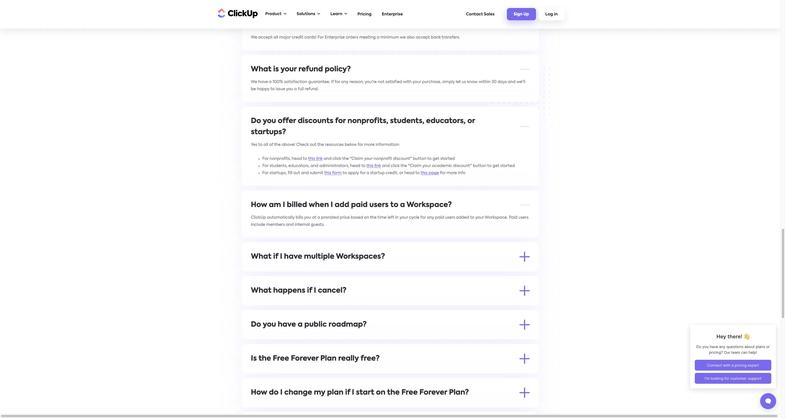 Task type: describe. For each thing, give the bounding box(es) containing it.
1 vertical spatial more
[[447, 171, 458, 175]]

what is your refund policy?
[[251, 66, 351, 73]]

1 horizontal spatial click
[[391, 164, 400, 168]]

to inside clickup automatically bills you at a prorated price based on the time left in your cycle for any paid users added to your workspace. paid users include members and internal guests.
[[471, 216, 475, 220]]

cancel
[[278, 301, 292, 305]]

other
[[487, 370, 497, 374]]

forever for than
[[351, 370, 366, 374]]

you inside do you offer discounts for nonprofits, students, educators, or startups?
[[263, 118, 276, 125]]

"freemium"
[[498, 370, 521, 374]]

i left add
[[331, 202, 333, 209]]

1 horizontal spatial users
[[446, 216, 456, 220]]

for right apply
[[361, 171, 366, 175]]

sure!
[[259, 370, 268, 374]]

automatically
[[267, 216, 295, 220]]

you left 'do,'
[[329, 301, 336, 305]]

billed
[[287, 202, 308, 209]]

2 accept from the left
[[416, 35, 431, 39]]

once you've created a team, we built a handy billing area to take care of all plan, cycle, and payment details.
[[251, 404, 467, 408]]

0 vertical spatial button
[[413, 157, 427, 161]]

here link
[[314, 335, 322, 339]]

students, inside do you offer discounts for nonprofits, students, educators, or startups?
[[391, 118, 425, 125]]

you right unless
[[472, 301, 479, 305]]

added
[[457, 216, 470, 220]]

we for we certainly do! you can find it here .
[[251, 335, 258, 339]]

at for billed
[[313, 216, 317, 220]]

issue
[[276, 87, 286, 91]]

be
[[251, 87, 256, 91]]

for for startups,
[[263, 171, 269, 175]]

prorated
[[322, 216, 339, 220]]

a left the full
[[295, 87, 297, 91]]

happens
[[274, 287, 306, 295]]

you up certainly
[[263, 321, 276, 329]]

0 vertical spatial free
[[273, 356, 290, 363]]

transfers.
[[442, 35, 461, 39]]

a right meeting
[[377, 35, 380, 39]]

really
[[339, 356, 359, 363]]

1 vertical spatial students,
[[270, 164, 288, 168]]

for startups, fill out and submit this form to apply for a startup credit, or head to this page for more info
[[263, 171, 466, 175]]

for nonprofits, head to this link and click the "claim your nonprofit discount" button to get started
[[263, 157, 455, 161]]

plan inside the for sure! this is so much more than a trial. the free forever plan offers an unmatched level of functionality compared to other "freemium" apps. we do this by making money on our paid plans.
[[367, 370, 375, 374]]

per
[[274, 267, 280, 271]]

check
[[297, 143, 309, 147]]

cancel?
[[318, 287, 347, 295]]

all for accept
[[274, 35, 279, 39]]

your up satisfaction
[[281, 66, 297, 73]]

downgrade
[[501, 301, 524, 305]]

by
[[284, 377, 289, 381]]

we have a 100% satisfaction guarantee. if for any reason, you're not satisfied with your purchase, simply let us know within 30 days and we'll be happy to issue you a full refund.
[[251, 80, 526, 91]]

my
[[314, 390, 326, 397]]

educators, inside do you offer discounts for nonprofits, students, educators, or startups?
[[427, 118, 466, 125]]

for inside do you offer discounts for nonprofits, students, educators, or startups?
[[336, 118, 346, 125]]

1 horizontal spatial started
[[501, 164, 516, 168]]

0 vertical spatial click
[[333, 157, 342, 161]]

here
[[314, 335, 322, 339]]

how for how do i change my plan if i start on the free forever plan?
[[251, 390, 268, 397]]

of down startups?
[[270, 143, 274, 147]]

cycle
[[410, 216, 420, 220]]

for right below at left top
[[358, 143, 364, 147]]

on for based
[[365, 216, 370, 220]]

contact sales button
[[464, 9, 498, 19]]

do for do you offer discounts for nonprofits, students, educators, or startups?
[[251, 118, 262, 125]]

it
[[310, 335, 313, 339]]

do inside the for sure! this is so much more than a trial. the free forever plan offers an unmatched level of functionality compared to other "freemium" apps. we do this by making money on our paid plans.
[[270, 377, 276, 381]]

info
[[459, 171, 466, 175]]

i right am
[[283, 202, 286, 209]]

meeting
[[360, 35, 376, 39]]

so
[[281, 370, 285, 374]]

0 vertical spatial plan
[[321, 356, 337, 363]]

care
[[381, 404, 390, 408]]

members
[[267, 223, 285, 227]]

i up when
[[314, 287, 317, 295]]

making
[[290, 377, 305, 381]]

we inside the for sure! this is so much more than a trial. the free forever plan offers an unmatched level of functionality compared to other "freemium" apps. we do this by making money on our paid plans.
[[263, 377, 269, 381]]

1 horizontal spatial out
[[310, 143, 317, 147]]

0 vertical spatial an
[[375, 267, 380, 271]]

days
[[498, 80, 507, 84]]

compared
[[460, 370, 481, 374]]

sign up button
[[507, 8, 536, 20]]

1 vertical spatial "claim
[[409, 164, 422, 168]]

2 vertical spatial have
[[278, 321, 296, 329]]

on for start
[[377, 390, 386, 397]]

is the free forever plan really free?
[[251, 356, 380, 363]]

plan inside you're free to cancel at anytime! when you do, your current plan will last until the end of your billing cycle, unless you choose to downgrade immediately.
[[369, 301, 378, 305]]

anytime!
[[298, 301, 316, 305]]

1 vertical spatial educators,
[[289, 164, 310, 168]]

much
[[286, 370, 298, 374]]

2 vertical spatial if
[[346, 390, 351, 397]]

we for we have a 100% satisfaction guarantee. if for any reason, you're not satisfied with your purchase, simply let us know within 30 days and we'll be happy to issue you a full refund.
[[251, 80, 258, 84]]

workspace
[[335, 267, 357, 271]]

1 accept from the left
[[259, 35, 273, 39]]

log in link
[[539, 8, 565, 20]]

product
[[266, 12, 282, 16]]

if
[[332, 80, 334, 84]]

0 horizontal spatial discount"
[[394, 157, 413, 161]]

for inside we have a 100% satisfaction guarantee. if for any reason, you're not satisfied with your purchase, simply let us know within 30 days and we'll be happy to issue you a full refund.
[[335, 80, 341, 84]]

up
[[524, 12, 530, 16]]

1 vertical spatial if
[[308, 287, 313, 295]]

any inside clickup automatically bills you at a prorated price based on the time left in your cycle for any paid users added to your workspace. paid users include members and internal guests.
[[428, 216, 435, 220]]

0 vertical spatial do
[[344, 21, 354, 28]]

functionality
[[434, 370, 459, 374]]

you
[[284, 335, 292, 339]]

simply
[[443, 80, 455, 84]]

0 horizontal spatial enterprise
[[325, 35, 345, 39]]

full
[[298, 87, 304, 91]]

is for your
[[274, 66, 279, 73]]

your left the workspace.
[[476, 216, 484, 220]]

with
[[404, 80, 412, 84]]

or inside do you offer discounts for nonprofits, students, educators, or startups?
[[468, 118, 476, 125]]

created
[[277, 404, 292, 408]]

2 horizontal spatial users
[[519, 216, 529, 220]]

your left nonprofit on the left of page
[[365, 157, 373, 161]]

do!
[[277, 335, 284, 339]]

log
[[546, 12, 554, 16]]

1 horizontal spatial get
[[493, 164, 500, 168]]

and down nonprofit on the left of page
[[383, 164, 390, 168]]

this left page
[[421, 171, 428, 175]]

paid inside the for sure! this is so much more than a trial. the free forever plan offers an unmatched level of functionality compared to other "freemium" apps. we do this by making money on our paid plans.
[[334, 377, 343, 381]]

1 horizontal spatial enterprise
[[382, 12, 403, 16]]

our
[[327, 377, 333, 381]]

all for to
[[264, 143, 269, 147]]

end
[[411, 301, 419, 305]]

we accept all major credit cards! for enterprise orders meeting a minimum we also accept bank transfers.
[[251, 35, 461, 39]]

purchase,
[[423, 80, 442, 84]]

handy
[[330, 404, 342, 408]]

how do i change my plan if i start on the free forever plan?
[[251, 390, 470, 397]]

100%
[[273, 80, 284, 84]]

yes to all of the above! check out the resources below for more information:
[[251, 143, 401, 147]]

apply
[[348, 171, 360, 175]]

1 vertical spatial link
[[375, 164, 382, 168]]

startup
[[371, 171, 385, 175]]

the
[[333, 370, 341, 374]]

team,
[[297, 404, 309, 408]]

change
[[285, 390, 313, 397]]

0 horizontal spatial we
[[310, 404, 315, 408]]

pricing
[[358, 12, 372, 16]]

administrators,
[[320, 164, 350, 168]]

academic
[[433, 164, 453, 168]]

free for much
[[342, 370, 350, 374]]

until
[[394, 301, 403, 305]]

1 horizontal spatial button
[[474, 164, 487, 168]]

let
[[456, 80, 462, 84]]

can
[[293, 335, 300, 339]]

this left form
[[325, 171, 332, 175]]

what for what happens if i cancel?
[[251, 287, 272, 295]]

payment is per workspace, meaning each workspace requires an individual upgrade.
[[251, 267, 419, 271]]

0 vertical spatial we
[[400, 35, 406, 39]]

0 horizontal spatial or
[[400, 171, 404, 175]]

product button
[[263, 8, 290, 20]]

and inside we have a 100% satisfaction guarantee. if for any reason, you're not satisfied with your purchase, simply let us know within 30 days and we'll be happy to issue you a full refund.
[[508, 80, 516, 84]]

0 horizontal spatial started
[[441, 157, 455, 161]]

billing inside you're free to cancel at anytime! when you do, your current plan will last until the end of your billing cycle, unless you choose to downgrade immediately.
[[434, 301, 446, 305]]

1 horizontal spatial in
[[555, 12, 558, 16]]

your inside we have a 100% satisfaction guarantee. if for any reason, you're not satisfied with your purchase, simply let us know within 30 days and we'll be happy to issue you a full refund.
[[413, 80, 422, 84]]

and up administrators,
[[324, 157, 332, 161]]

0 horizontal spatial cycle,
[[412, 404, 424, 408]]

0 horizontal spatial billing
[[343, 404, 355, 408]]

for down academic
[[441, 171, 446, 175]]

0 horizontal spatial get
[[433, 157, 440, 161]]

plan,
[[402, 404, 411, 408]]

of right care on the bottom
[[391, 404, 395, 408]]

0 horizontal spatial forever
[[291, 356, 319, 363]]

do for do you have a public roadmap?
[[251, 321, 262, 329]]

a left startup
[[367, 171, 370, 175]]

i up workspace,
[[280, 253, 283, 261]]

page
[[429, 171, 440, 175]]

do you have a public roadmap?
[[251, 321, 367, 329]]

.
[[322, 335, 323, 339]]

happy
[[257, 87, 270, 91]]

your right the end
[[425, 301, 433, 305]]

0 vertical spatial "claim
[[350, 157, 364, 161]]



Task type: locate. For each thing, give the bounding box(es) containing it.
paid down workspace?
[[436, 216, 445, 220]]

any left "reason,"
[[342, 80, 349, 84]]

1 horizontal spatial students,
[[391, 118, 425, 125]]

sign up
[[514, 12, 530, 16]]

2 horizontal spatial head
[[405, 171, 415, 175]]

add
[[335, 202, 350, 209]]

a inside the for sure! this is so much more than a trial. the free forever plan offers an unmatched level of functionality compared to other "freemium" apps. we do this by making money on our paid plans.
[[320, 370, 323, 374]]

billing left area
[[343, 404, 355, 408]]

when
[[317, 301, 328, 305]]

left
[[388, 216, 395, 220]]

this link link
[[309, 157, 323, 161], [367, 164, 382, 168]]

your right the with
[[413, 80, 422, 84]]

this link link for for students, educators, and administrators, head to
[[367, 164, 382, 168]]

1 vertical spatial plan
[[328, 390, 344, 397]]

based
[[351, 216, 364, 220]]

forever up than
[[291, 356, 319, 363]]

do up startups?
[[251, 118, 262, 125]]

how am i billed when i add paid users to a workspace?
[[251, 202, 453, 209]]

1 vertical spatial an
[[389, 370, 394, 374]]

in inside clickup automatically bills you at a prorated price based on the time left in your cycle for any paid users added to your workspace. paid users include members and internal guests.
[[396, 216, 399, 220]]

0 vertical spatial payment
[[274, 21, 308, 28]]

1 horizontal spatial an
[[389, 370, 394, 374]]

click up "credit,"
[[391, 164, 400, 168]]

free up plans.
[[342, 370, 350, 374]]

start
[[357, 390, 375, 397]]

for sure! this is so much more than a trial. the free forever plan offers an unmatched level of functionality compared to other "freemium" apps. we do this by making money on our paid plans.
[[251, 370, 521, 381]]

internal
[[295, 223, 310, 227]]

0 horizontal spatial at
[[293, 301, 297, 305]]

cycle, left unless
[[447, 301, 458, 305]]

i up "created" in the bottom of the page
[[281, 390, 283, 397]]

sales
[[484, 12, 495, 16]]

if down plans.
[[346, 390, 351, 397]]

plan?
[[450, 390, 470, 397]]

and right plan,
[[425, 404, 432, 408]]

1 horizontal spatial free
[[342, 370, 350, 374]]

1 vertical spatial at
[[293, 301, 297, 305]]

a right built
[[326, 404, 329, 408]]

this inside the for sure! this is so much more than a trial. the free forever plan offers an unmatched level of functionality compared to other "freemium" apps. we do this by making money on our paid plans.
[[276, 377, 283, 381]]

the inside you're free to cancel at anytime! when you do, your current plan will last until the end of your billing cycle, unless you choose to downgrade immediately.
[[404, 301, 410, 305]]

1 vertical spatial out
[[294, 171, 300, 175]]

out
[[310, 143, 317, 147], [294, 171, 300, 175]]

do up you've
[[269, 390, 279, 397]]

immediately.
[[251, 309, 277, 313]]

level
[[419, 370, 428, 374]]

1 vertical spatial or
[[400, 171, 404, 175]]

0 vertical spatial educators,
[[427, 118, 466, 125]]

price
[[340, 216, 350, 220]]

what payment methods do you accept?
[[251, 21, 401, 28]]

for right cycle
[[421, 216, 427, 220]]

0 vertical spatial at
[[313, 216, 317, 220]]

an right offers
[[389, 370, 394, 374]]

all left "major"
[[274, 35, 279, 39]]

discounts
[[298, 118, 334, 125]]

head up apply
[[351, 164, 361, 168]]

upgrade.
[[401, 267, 419, 271]]

a inside clickup automatically bills you at a prorated price based on the time left in your cycle for any paid users added to your workspace. paid users include members and internal guests.
[[318, 216, 321, 220]]

discount" up info
[[454, 164, 473, 168]]

on inside clickup automatically bills you at a prorated price based on the time left in your cycle for any paid users added to your workspace. paid users include members and internal guests.
[[365, 216, 370, 220]]

in
[[555, 12, 558, 16], [396, 216, 399, 220]]

in right log
[[555, 12, 558, 16]]

what for what if i have multiple workspaces?
[[251, 253, 272, 261]]

free up so
[[273, 356, 290, 363]]

or
[[468, 118, 476, 125], [400, 171, 404, 175]]

for students, educators, and administrators, head to this link and click the "claim your academic discount" button to get started
[[263, 164, 516, 168]]

yes
[[251, 143, 258, 147]]

find
[[301, 335, 309, 339]]

paid inside clickup automatically bills you at a prorated price based on the time left in your cycle for any paid users added to your workspace. paid users include members and internal guests.
[[436, 216, 445, 220]]

is for per
[[270, 267, 273, 271]]

once
[[251, 404, 262, 408]]

details.
[[452, 404, 467, 408]]

any inside we have a 100% satisfaction guarantee. if for any reason, you're not satisfied with your purchase, simply let us know within 30 days and we'll be happy to issue you a full refund.
[[342, 80, 349, 84]]

paid
[[352, 202, 368, 209], [436, 216, 445, 220], [334, 377, 343, 381]]

"claim up apply
[[350, 157, 364, 161]]

all
[[274, 35, 279, 39], [264, 143, 269, 147], [396, 404, 401, 408]]

enterprise
[[382, 12, 403, 16], [325, 35, 345, 39]]

more inside the for sure! this is so much more than a trial. the free forever plan offers an unmatched level of functionality compared to other "freemium" apps. we do this by making money on our paid plans.
[[298, 370, 309, 374]]

this up submit
[[309, 157, 316, 161]]

workspace?
[[407, 202, 453, 209]]

1 horizontal spatial plan
[[369, 301, 378, 305]]

to inside we have a 100% satisfaction guarantee. if for any reason, you're not satisfied with your purchase, simply let us know within 30 days and we'll be happy to issue you a full refund.
[[271, 87, 275, 91]]

0 vertical spatial do
[[251, 118, 262, 125]]

0 horizontal spatial button
[[413, 157, 427, 161]]

we for we accept all major credit cards! for enterprise orders meeting a minimum we also accept bank transfers.
[[251, 35, 258, 39]]

0 vertical spatial more
[[365, 143, 375, 147]]

an
[[375, 267, 380, 271], [389, 370, 394, 374]]

for for sure!
[[251, 370, 258, 374]]

forever down level
[[420, 390, 448, 397]]

0 horizontal spatial if
[[274, 253, 279, 261]]

2 horizontal spatial forever
[[420, 390, 448, 397]]

this up for startups, fill out and submit this form to apply for a startup credit, or head to this page for more info
[[367, 164, 374, 168]]

do inside do you offer discounts for nonprofits, students, educators, or startups?
[[251, 118, 262, 125]]

head down the check
[[292, 157, 302, 161]]

2 horizontal spatial on
[[377, 390, 386, 397]]

1 horizontal spatial billing
[[434, 301, 446, 305]]

button
[[413, 157, 427, 161], [474, 164, 487, 168]]

what down "product"
[[251, 21, 272, 28]]

at for i
[[293, 301, 297, 305]]

paid up based
[[352, 202, 368, 209]]

1 vertical spatial forever
[[351, 370, 366, 374]]

1 horizontal spatial link
[[375, 164, 382, 168]]

what happens if i cancel?
[[251, 287, 347, 295]]

bank
[[431, 35, 441, 39]]

1 vertical spatial have
[[284, 253, 303, 261]]

1 horizontal spatial "claim
[[409, 164, 422, 168]]

contact sales
[[466, 12, 495, 16]]

plan up handy
[[328, 390, 344, 397]]

1 vertical spatial do
[[251, 321, 262, 329]]

we left also
[[400, 35, 406, 39]]

0 horizontal spatial payment
[[274, 21, 308, 28]]

forever
[[291, 356, 319, 363], [351, 370, 366, 374], [420, 390, 448, 397]]

for for nonprofits,
[[263, 157, 269, 161]]

also
[[407, 35, 415, 39]]

know
[[468, 80, 478, 84]]

free
[[273, 356, 290, 363], [342, 370, 350, 374], [402, 390, 418, 397]]

for up resources
[[336, 118, 346, 125]]

plan left offers
[[367, 370, 375, 374]]

more up for nonprofits, head to this link and click the "claim your nonprofit discount" button to get started
[[365, 143, 375, 147]]

your right 'do,'
[[344, 301, 353, 305]]

0 horizontal spatial link
[[317, 157, 323, 161]]

0 vertical spatial how
[[251, 202, 268, 209]]

1 horizontal spatial we
[[400, 35, 406, 39]]

you inside clickup automatically bills you at a prorated price based on the time left in your cycle for any paid users added to your workspace. paid users include members and internal guests.
[[305, 216, 312, 220]]

more up making at the left bottom of page
[[298, 370, 309, 374]]

and inside clickup automatically bills you at a prorated price based on the time left in your cycle for any paid users added to your workspace. paid users include members and internal guests.
[[286, 223, 294, 227]]

3 what from the top
[[251, 253, 272, 261]]

1 horizontal spatial more
[[365, 143, 375, 147]]

we
[[251, 35, 258, 39], [251, 80, 258, 84], [251, 335, 258, 339], [263, 377, 269, 381]]

1 do from the top
[[251, 118, 262, 125]]

current
[[354, 301, 368, 305]]

clickup automatically bills you at a prorated price based on the time left in your cycle for any paid users added to your workspace. paid users include members and internal guests.
[[251, 216, 529, 227]]

you down pricing
[[355, 21, 369, 28]]

clickup
[[251, 216, 266, 220]]

learn
[[331, 12, 343, 16]]

0 vertical spatial out
[[310, 143, 317, 147]]

2 what from the top
[[251, 66, 272, 73]]

2 vertical spatial on
[[377, 390, 386, 397]]

1 horizontal spatial head
[[351, 164, 361, 168]]

0 vertical spatial get
[[433, 157, 440, 161]]

1 what from the top
[[251, 21, 272, 28]]

0 horizontal spatial users
[[370, 202, 389, 209]]

2 vertical spatial is
[[277, 370, 280, 374]]

0 horizontal spatial any
[[342, 80, 349, 84]]

on right based
[[365, 216, 370, 220]]

solutions button
[[294, 8, 323, 20]]

1 how from the top
[[251, 202, 268, 209]]

1 vertical spatial is
[[270, 267, 273, 271]]

2 horizontal spatial if
[[346, 390, 351, 397]]

free for plan
[[402, 390, 418, 397]]

1 horizontal spatial any
[[428, 216, 435, 220]]

have inside we have a 100% satisfaction guarantee. if for any reason, you're not satisfied with your purchase, simply let us know within 30 days and we'll be happy to issue you a full refund.
[[259, 80, 268, 84]]

at right the 'cancel'
[[293, 301, 297, 305]]

plan up trial.
[[321, 356, 337, 363]]

certainly
[[259, 335, 276, 339]]

1 horizontal spatial at
[[313, 216, 317, 220]]

paid down the
[[334, 377, 343, 381]]

is inside the for sure! this is so much more than a trial. the free forever plan offers an unmatched level of functionality compared to other "freemium" apps. we do this by making money on our paid plans.
[[277, 370, 280, 374]]

0 horizontal spatial more
[[298, 370, 309, 374]]

have up workspace,
[[284, 253, 303, 261]]

1 horizontal spatial payment
[[433, 404, 451, 408]]

how for how am i billed when i add paid users to a workspace?
[[251, 202, 268, 209]]

0 vertical spatial have
[[259, 80, 268, 84]]

2 vertical spatial head
[[405, 171, 415, 175]]

30
[[492, 80, 497, 84]]

1 vertical spatial paid
[[436, 216, 445, 220]]

you right bills
[[305, 216, 312, 220]]

your left cycle
[[400, 216, 409, 220]]

2 horizontal spatial paid
[[436, 216, 445, 220]]

out right the check
[[310, 143, 317, 147]]

you've
[[263, 404, 276, 408]]

1 vertical spatial started
[[501, 164, 516, 168]]

1 vertical spatial on
[[321, 377, 326, 381]]

for inside the for sure! this is so much more than a trial. the free forever plan offers an unmatched level of functionality compared to other "freemium" apps. we do this by making money on our paid plans.
[[251, 370, 258, 374]]

this link link for for nonprofits, head to
[[309, 157, 323, 161]]

a left trial.
[[320, 370, 323, 374]]

what for what payment methods do you accept?
[[251, 21, 272, 28]]

0 vertical spatial started
[[441, 157, 455, 161]]

plan left will
[[369, 301, 378, 305]]

individual
[[381, 267, 400, 271]]

nonprofit
[[374, 157, 393, 161]]

you're free to cancel at anytime! when you do, your current plan will last until the end of your billing cycle, unless you choose to downgrade immediately.
[[251, 301, 524, 313]]

startups,
[[270, 171, 287, 175]]

0 vertical spatial discount"
[[394, 157, 413, 161]]

0 vertical spatial paid
[[352, 202, 368, 209]]

at inside clickup automatically bills you at a prorated price based on the time left in your cycle for any paid users added to your workspace. paid users include members and internal guests.
[[313, 216, 317, 220]]

workspace,
[[281, 267, 304, 271]]

do you offer discounts for nonprofits, students, educators, or startups?
[[251, 118, 476, 136]]

is left per
[[270, 267, 273, 271]]

0 horizontal spatial on
[[321, 377, 326, 381]]

will
[[379, 301, 385, 305]]

we inside we have a 100% satisfaction guarantee. if for any reason, you're not satisfied with your purchase, simply let us know within 30 days and we'll be happy to issue you a full refund.
[[251, 80, 258, 84]]

and up submit
[[311, 164, 319, 168]]

at up guests.
[[313, 216, 317, 220]]

0 horizontal spatial plan
[[321, 356, 337, 363]]

the inside clickup automatically bills you at a prorated price based on the time left in your cycle for any paid users added to your workspace. paid users include members and internal guests.
[[371, 216, 377, 220]]

click up administrators,
[[333, 157, 342, 161]]

apps.
[[251, 377, 262, 381]]

2 horizontal spatial all
[[396, 404, 401, 408]]

to inside the for sure! this is so much more than a trial. the free forever plan offers an unmatched level of functionality compared to other "freemium" apps. we do this by making money on our paid plans.
[[482, 370, 486, 374]]

0 horizontal spatial out
[[294, 171, 300, 175]]

educators,
[[427, 118, 466, 125], [289, 164, 310, 168]]

head
[[292, 157, 302, 161], [351, 164, 361, 168], [405, 171, 415, 175]]

0 vertical spatial billing
[[434, 301, 446, 305]]

at inside you're free to cancel at anytime! when you do, your current plan will last until the end of your billing cycle, unless you choose to downgrade immediately.
[[293, 301, 297, 305]]

have up we certainly do! you can find it here .
[[278, 321, 296, 329]]

0 horizontal spatial nonprofits,
[[270, 157, 291, 161]]

billing
[[434, 301, 446, 305], [343, 404, 355, 408]]

1 horizontal spatial forever
[[351, 370, 366, 374]]

1 horizontal spatial nonprofits,
[[348, 118, 389, 125]]

0 horizontal spatial accept
[[259, 35, 273, 39]]

1 vertical spatial nonprofits,
[[270, 157, 291, 161]]

1 vertical spatial cycle,
[[412, 404, 424, 408]]

1 horizontal spatial if
[[308, 287, 313, 295]]

2 vertical spatial do
[[269, 390, 279, 397]]

nonprofits, inside do you offer discounts for nonprofits, students, educators, or startups?
[[348, 118, 389, 125]]

i left start
[[352, 390, 355, 397]]

when
[[309, 202, 329, 209]]

you inside we have a 100% satisfaction guarantee. if for any reason, you're not satisfied with your purchase, simply let us know within 30 days and we'll be happy to issue you a full refund.
[[287, 87, 294, 91]]

2 vertical spatial paid
[[334, 377, 343, 381]]

clickup image
[[216, 8, 258, 18]]

solutions
[[297, 12, 316, 16]]

4 what from the top
[[251, 287, 272, 295]]

1 vertical spatial discount"
[[454, 164, 473, 168]]

what for what is your refund policy?
[[251, 66, 272, 73]]

satisfied
[[386, 80, 403, 84]]

enterprise down what payment methods do you accept?
[[325, 35, 345, 39]]

we'll
[[517, 80, 526, 84]]

for inside clickup automatically bills you at a prorated price based on the time left in your cycle for any paid users added to your workspace. paid users include members and internal guests.
[[421, 216, 427, 220]]

in right the left
[[396, 216, 399, 220]]

1 vertical spatial billing
[[343, 404, 355, 408]]

1 horizontal spatial on
[[365, 216, 370, 220]]

is
[[251, 356, 257, 363]]

your up the 'this page' link
[[423, 164, 432, 168]]

how up once
[[251, 390, 268, 397]]

0 horizontal spatial students,
[[270, 164, 288, 168]]

and
[[508, 80, 516, 84], [324, 157, 332, 161], [311, 164, 319, 168], [383, 164, 390, 168], [301, 171, 309, 175], [286, 223, 294, 227], [425, 404, 432, 408]]

out right fill
[[294, 171, 300, 175]]

head right "credit,"
[[405, 171, 415, 175]]

0 vertical spatial if
[[274, 253, 279, 261]]

0 horizontal spatial educators,
[[289, 164, 310, 168]]

than
[[310, 370, 319, 374]]

minimum
[[381, 35, 399, 39]]

users right paid
[[519, 216, 529, 220]]

1 vertical spatial all
[[264, 143, 269, 147]]

forever inside the for sure! this is so much more than a trial. the free forever plan offers an unmatched level of functionality compared to other "freemium" apps. we do this by making money on our paid plans.
[[351, 370, 366, 374]]

a up guests.
[[318, 216, 321, 220]]

link up submit
[[317, 157, 323, 161]]

started
[[441, 157, 455, 161], [501, 164, 516, 168]]

trial.
[[324, 370, 332, 374]]

we
[[400, 35, 406, 39], [310, 404, 315, 408]]

for right if
[[335, 80, 341, 84]]

if up per
[[274, 253, 279, 261]]

0 horizontal spatial click
[[333, 157, 342, 161]]

1 horizontal spatial discount"
[[454, 164, 473, 168]]

2 horizontal spatial free
[[402, 390, 418, 397]]

users left added
[[446, 216, 456, 220]]

2 do from the top
[[251, 321, 262, 329]]

free up plan,
[[402, 390, 418, 397]]

0 horizontal spatial in
[[396, 216, 399, 220]]

not
[[378, 80, 385, 84]]

1 horizontal spatial paid
[[352, 202, 368, 209]]

you up startups?
[[263, 118, 276, 125]]

0 vertical spatial link
[[317, 157, 323, 161]]

forever for i
[[420, 390, 448, 397]]

payment
[[274, 21, 308, 28], [433, 404, 451, 408]]

billing left unless
[[434, 301, 446, 305]]

what
[[251, 21, 272, 28], [251, 66, 272, 73], [251, 253, 272, 261], [251, 287, 272, 295]]

and left submit
[[301, 171, 309, 175]]

of inside the for sure! this is so much more than a trial. the free forever plan offers an unmatched level of functionality compared to other "freemium" apps. we do this by making money on our paid plans.
[[429, 370, 433, 374]]

this link link up startup
[[367, 164, 382, 168]]

area
[[356, 404, 365, 408]]

all left plan,
[[396, 404, 401, 408]]

free inside the for sure! this is so much more than a trial. the free forever plan offers an unmatched level of functionality compared to other "freemium" apps. we do this by making money on our paid plans.
[[342, 370, 350, 374]]

0 vertical spatial students,
[[391, 118, 425, 125]]

requires
[[358, 267, 374, 271]]

0 horizontal spatial plan
[[328, 390, 344, 397]]

1 vertical spatial button
[[474, 164, 487, 168]]

enterprise up accept?
[[382, 12, 403, 16]]

you right issue
[[287, 87, 294, 91]]

an inside the for sure! this is so much more than a trial. the free forever plan offers an unmatched level of functionality compared to other "freemium" apps. we do this by making money on our paid plans.
[[389, 370, 394, 374]]

payment up "major"
[[274, 21, 308, 28]]

0 vertical spatial forever
[[291, 356, 319, 363]]

get
[[433, 157, 440, 161], [493, 164, 500, 168]]

a left 100%
[[269, 80, 272, 84]]

0 vertical spatial head
[[292, 157, 302, 161]]

discount" up for students, educators, and administrators, head to this link and click the "claim your academic discount" button to get started
[[394, 157, 413, 161]]

we certainly do! you can find it here .
[[251, 335, 323, 339]]

cycle, right plan,
[[412, 404, 424, 408]]

for for students,
[[263, 164, 269, 168]]

on inside the for sure! this is so much more than a trial. the free forever plan offers an unmatched level of functionality compared to other "freemium" apps. we do this by making money on our paid plans.
[[321, 377, 326, 381]]

your
[[281, 66, 297, 73], [413, 80, 422, 84], [365, 157, 373, 161], [423, 164, 432, 168], [400, 216, 409, 220], [476, 216, 484, 220], [344, 301, 353, 305], [425, 301, 433, 305]]

of inside you're free to cancel at anytime! when you do, your current plan will last until the end of your billing cycle, unless you choose to downgrade immediately.
[[420, 301, 424, 305]]

a up clickup automatically bills you at a prorated price based on the time left in your cycle for any paid users added to your workspace. paid users include members and internal guests.
[[401, 202, 406, 209]]

more left info
[[447, 171, 458, 175]]

what up you're
[[251, 287, 272, 295]]

2 vertical spatial more
[[298, 370, 309, 374]]

this left by
[[276, 377, 283, 381]]

2 how from the top
[[251, 390, 268, 397]]

0 vertical spatial enterprise
[[382, 12, 403, 16]]

link up startup
[[375, 164, 382, 168]]

on left the our
[[321, 377, 326, 381]]

a left the team,
[[293, 404, 296, 408]]

cycle, inside you're free to cancel at anytime! when you do, your current plan will last until the end of your billing cycle, unless you choose to downgrade immediately.
[[447, 301, 458, 305]]

a up "can"
[[298, 321, 303, 329]]

have up happy
[[259, 80, 268, 84]]



Task type: vqa. For each thing, say whether or not it's contained in the screenshot.
the work inside the Supercharge productivity. Streamline work by doing it, and seeing it, in one place.
no



